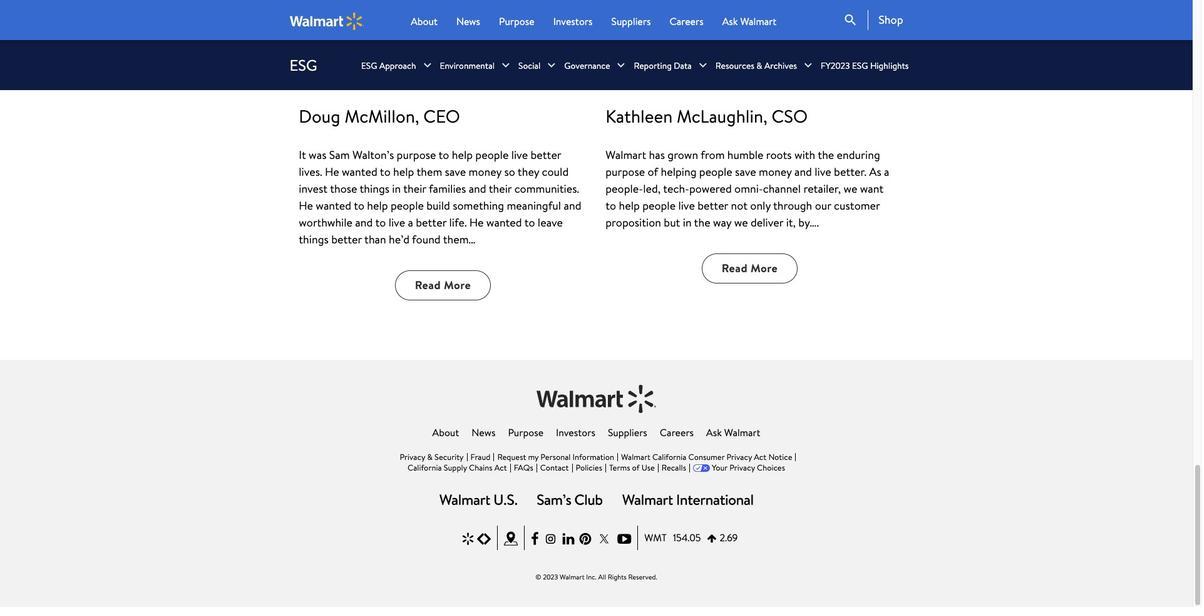 Task type: describe. For each thing, give the bounding box(es) containing it.
about link
[[433, 426, 459, 440]]

customer
[[834, 198, 881, 214]]

my
[[528, 451, 539, 463]]

information
[[573, 451, 615, 463]]

reserved.
[[629, 573, 658, 583]]

save inside walmart has grown from humble roots with the enduring purpose of helping people save money and live better. as a people-led, tech-powered omni-channel retailer, we want to help people live better not only through our customer proposition but in the way we deliver it, by….
[[735, 164, 757, 180]]

contact
[[540, 462, 569, 473]]

img 2 image
[[597, 531, 613, 547]]

2.69
[[720, 531, 738, 545]]

esg approach
[[361, 59, 416, 72]]

leave
[[538, 215, 563, 230]]

fraud link
[[471, 451, 491, 463]]

ask walmart for fraud
[[707, 426, 761, 440]]

them
[[417, 164, 442, 180]]

to up than on the left top of the page
[[375, 215, 386, 230]]

want
[[861, 181, 884, 197]]

to inside walmart has grown from humble roots with the enduring purpose of helping people save money and live better. as a people-led, tech-powered omni-channel retailer, we want to help people live better not only through our customer proposition but in the way we deliver it, by….
[[606, 198, 617, 214]]

them...
[[443, 232, 476, 247]]

live up they
[[512, 147, 528, 163]]

to down meaningful
[[525, 215, 535, 230]]

and up something
[[469, 181, 487, 196]]

fraud
[[471, 451, 491, 463]]

investors button
[[554, 14, 593, 29]]

& for resources
[[757, 59, 763, 72]]

recalls link
[[662, 462, 687, 473]]

help left them
[[393, 164, 414, 180]]

ask for fraud
[[707, 426, 722, 440]]

1 vertical spatial of
[[632, 462, 640, 473]]

read more link for cso
[[702, 254, 798, 284]]

people down led,
[[643, 198, 676, 214]]

choices
[[757, 462, 786, 473]]

home image
[[290, 12, 364, 30]]

contact link
[[540, 462, 569, 473]]

build
[[427, 198, 450, 213]]

privacy & security
[[400, 451, 464, 463]]

your
[[712, 462, 728, 473]]

shop link
[[868, 10, 904, 30]]

privacy left security
[[400, 451, 425, 463]]

walmart inside walmart has grown from humble roots with the enduring purpose of helping people save money and live better. as a people-led, tech-powered omni-channel retailer, we want to help people live better not only through our customer proposition but in the way we deliver it, by….
[[606, 147, 647, 163]]

read for mclaughlin,
[[722, 261, 748, 276]]

walmart logo dark image
[[537, 385, 656, 413]]

personal
[[541, 451, 571, 463]]

1 horizontal spatial act
[[754, 451, 767, 463]]

lives.
[[299, 164, 322, 180]]

governance link
[[565, 40, 611, 91]]

of inside walmart has grown from humble roots with the enduring purpose of helping people save money and live better. as a people-led, tech-powered omni-channel retailer, we want to help people live better not only through our customer proposition but in the way we deliver it, by….
[[648, 164, 658, 180]]

read more for ceo
[[415, 277, 471, 293]]

better up "found"
[[416, 215, 447, 230]]

about for about dropdown button
[[411, 14, 438, 28]]

channel
[[763, 181, 801, 197]]

0 horizontal spatial we
[[735, 215, 748, 230]]

people-
[[606, 181, 643, 197]]

through
[[774, 198, 813, 214]]

reporting data
[[634, 59, 692, 72]]

3 logs image from the left
[[623, 495, 754, 505]]

search
[[843, 13, 858, 28]]

2 logs image from the left
[[537, 495, 603, 505]]

privacy inside walmart california consumer privacy act notice california supply chains act
[[727, 451, 752, 463]]

he'd
[[389, 232, 410, 247]]

resources & archives link
[[716, 40, 797, 91]]

walton's
[[353, 147, 394, 163]]

way
[[713, 215, 732, 230]]

suppliers button
[[612, 14, 651, 29]]

better up the could
[[531, 147, 562, 163]]

highlights
[[871, 59, 909, 72]]

careers link for shop
[[670, 14, 704, 29]]

with
[[795, 147, 816, 163]]

was
[[309, 147, 327, 163]]

your privacy choices
[[712, 462, 786, 473]]

walmart inside walmart california consumer privacy act notice california supply chains act
[[621, 451, 651, 463]]

walmart california consumer privacy act notice link
[[621, 451, 793, 463]]

worthwhile
[[299, 215, 353, 230]]

all
[[599, 573, 606, 583]]

archives
[[765, 59, 797, 72]]

those
[[330, 181, 357, 196]]

faqs
[[514, 462, 534, 473]]

suppliers link
[[608, 426, 648, 440]]

reporting data link
[[634, 40, 692, 91]]

in inside walmart has grown from humble roots with the enduring purpose of helping people save money and live better. as a people-led, tech-powered omni-channel retailer, we want to help people live better not only through our customer proposition but in the way we deliver it, by….
[[683, 215, 692, 230]]

proposition
[[606, 215, 662, 230]]

social
[[519, 59, 541, 72]]

to down the walton's
[[380, 164, 391, 180]]

purpose inside walmart has grown from humble roots with the enduring purpose of helping people save money and live better. as a people-led, tech-powered omni-channel retailer, we want to help people live better not only through our customer proposition but in the way we deliver it, by….
[[606, 164, 645, 180]]

0 vertical spatial we
[[844, 181, 858, 197]]

linkedin image
[[563, 531, 575, 547]]

© 2023 walmart inc. all rights reserved.
[[536, 573, 658, 583]]

1 vertical spatial things
[[299, 232, 329, 247]]

request my personal information link
[[498, 451, 615, 463]]

wmt 154.05
[[645, 531, 701, 545]]

location image
[[504, 531, 518, 547]]

data
[[674, 59, 692, 72]]

live up retailer,
[[815, 164, 832, 180]]

investors link
[[556, 426, 596, 440]]

a inside walmart has grown from humble roots with the enduring purpose of helping people save money and live better. as a people-led, tech-powered omni-channel retailer, we want to help people live better not only through our customer proposition but in the way we deliver it, by….
[[885, 164, 890, 180]]

terms
[[609, 462, 630, 473]]

people up so at the left of the page
[[476, 147, 509, 163]]

in inside it was sam walton's purpose to help people live better lives. he wanted to help them save money so they could invest those things in their families and their communities. he wanted to help people build something meaningful and worthwhile and to live a better life. he wanted to leave things better than he'd found them...
[[392, 181, 401, 196]]

read more for cso
[[722, 261, 778, 276]]

resources
[[716, 59, 755, 72]]

154.05
[[673, 531, 701, 545]]

0 horizontal spatial he
[[299, 198, 313, 213]]

2 their from the left
[[489, 181, 512, 196]]

2 horizontal spatial esg
[[852, 59, 869, 72]]

invest
[[299, 181, 328, 196]]

esg link
[[290, 54, 317, 76]]

our
[[815, 198, 832, 214]]

walmart left inc.
[[560, 573, 585, 583]]

consumer
[[689, 451, 725, 463]]

fy2023 esg highlights link
[[821, 40, 909, 91]]

suppliers for "suppliers" link on the bottom right
[[608, 426, 648, 440]]

and down communities. on the top
[[564, 198, 582, 213]]

live up he'd
[[389, 215, 405, 230]]

ask walmart link for fraud
[[707, 426, 761, 440]]

about for about link
[[433, 426, 459, 440]]

money inside it was sam walton's purpose to help people live better lives. he wanted to help them save money so they could invest those things in their families and their communities. he wanted to help people build something meaningful and worthwhile and to live a better life. he wanted to leave things better than he'd found them...
[[469, 164, 502, 180]]

facebook image
[[531, 531, 539, 547]]

terms of use
[[609, 462, 655, 473]]

arrow up image
[[708, 533, 717, 544]]

privacy & security link
[[400, 451, 464, 463]]

ceo
[[424, 104, 460, 128]]

and inside walmart has grown from humble roots with the enduring purpose of helping people save money and live better. as a people-led, tech-powered omni-channel retailer, we want to help people live better not only through our customer proposition but in the way we deliver it, by….
[[795, 164, 812, 180]]

1 horizontal spatial the
[[818, 147, 835, 163]]

request
[[498, 451, 526, 463]]

walmart up resources & archives
[[741, 14, 777, 28]]

retailer,
[[804, 181, 841, 197]]

2 vertical spatial he
[[470, 215, 484, 230]]

ask walmart for shop
[[723, 14, 777, 28]]

shop
[[879, 12, 904, 28]]

doug mcmillon, ceo
[[299, 104, 460, 128]]



Task type: locate. For each thing, give the bounding box(es) containing it.
careers
[[670, 14, 704, 28], [660, 426, 694, 440]]

money down the roots at the top right
[[759, 164, 792, 180]]

he
[[325, 164, 339, 180], [299, 198, 313, 213], [470, 215, 484, 230]]

security
[[435, 451, 464, 463]]

1 vertical spatial ask walmart link
[[707, 426, 761, 440]]

save down humble
[[735, 164, 757, 180]]

careers for fraud
[[660, 426, 694, 440]]

the right with
[[818, 147, 835, 163]]

and down with
[[795, 164, 812, 180]]

help up families
[[452, 147, 473, 163]]

1 horizontal spatial read more
[[722, 261, 778, 276]]

careers link for fraud
[[660, 426, 694, 440]]

1 horizontal spatial he
[[325, 164, 339, 180]]

recalls
[[662, 462, 687, 473]]

wanted
[[342, 164, 378, 180], [316, 198, 351, 213], [487, 215, 522, 230]]

1 vertical spatial a
[[408, 215, 413, 230]]

0 horizontal spatial the
[[694, 215, 711, 230]]

1 horizontal spatial save
[[735, 164, 757, 180]]

0 vertical spatial read
[[722, 261, 748, 276]]

esg for esg approach
[[361, 59, 377, 72]]

save inside it was sam walton's purpose to help people live better lives. he wanted to help them save money so they could invest those things in their families and their communities. he wanted to help people build something meaningful and worthwhile and to live a better life. he wanted to leave things better than he'd found them...
[[445, 164, 466, 180]]

1 horizontal spatial purpose
[[606, 164, 645, 180]]

meaningful
[[507, 198, 561, 213]]

a up he'd
[[408, 215, 413, 230]]

about left news "popup button" at the top of the page
[[411, 14, 438, 28]]

read more link down deliver
[[702, 254, 798, 284]]

live down tech-
[[679, 198, 695, 214]]

humble
[[728, 147, 764, 163]]

more for ceo
[[444, 277, 471, 293]]

omni-
[[735, 181, 763, 197]]

cso
[[772, 104, 808, 129]]

suppliers for suppliers dropdown button
[[612, 14, 651, 28]]

2 horizontal spatial logs image
[[623, 495, 754, 505]]

2023
[[543, 573, 558, 583]]

1 vertical spatial careers link
[[660, 426, 694, 440]]

1 horizontal spatial we
[[844, 181, 858, 197]]

&
[[757, 59, 763, 72], [427, 451, 433, 463]]

0 horizontal spatial logs image
[[440, 495, 517, 505]]

about button
[[411, 14, 438, 29]]

1 vertical spatial he
[[299, 198, 313, 213]]

ask walmart link
[[723, 14, 777, 29], [707, 426, 761, 440]]

walmart up the your privacy choices in the right bottom of the page
[[725, 426, 761, 440]]

wanted down the walton's
[[342, 164, 378, 180]]

1 vertical spatial in
[[683, 215, 692, 230]]

0 vertical spatial careers
[[670, 14, 704, 28]]

so
[[505, 164, 515, 180]]

better.
[[834, 164, 867, 180]]

purpose up the "my" at the bottom of the page
[[508, 426, 544, 440]]

0 vertical spatial purpose
[[397, 147, 436, 163]]

he down something
[[470, 215, 484, 230]]

fy2023 esg highlights
[[821, 59, 909, 72]]

esg down home image at the left of the page
[[290, 54, 317, 76]]

1 vertical spatial suppliers
[[608, 426, 648, 440]]

0 horizontal spatial save
[[445, 164, 466, 180]]

0 horizontal spatial read
[[415, 277, 441, 293]]

chains
[[469, 462, 493, 473]]

things right those
[[360, 181, 390, 196]]

helping
[[661, 164, 697, 180]]

wanted down something
[[487, 215, 522, 230]]

1 horizontal spatial money
[[759, 164, 792, 180]]

0 vertical spatial wanted
[[342, 164, 378, 180]]

purpose for purpose dropdown button
[[499, 14, 535, 28]]

to up them
[[439, 147, 449, 163]]

privacy right your
[[730, 462, 755, 473]]

policies
[[576, 462, 603, 473]]

help up than on the left top of the page
[[367, 198, 388, 213]]

communities.
[[515, 181, 579, 196]]

california left supply
[[408, 462, 442, 473]]

careers link up 'data'
[[670, 14, 704, 29]]

help up proposition on the top of page
[[619, 198, 640, 214]]

1 horizontal spatial in
[[683, 215, 692, 230]]

purpose up them
[[397, 147, 436, 163]]

pinterest image
[[580, 531, 592, 547]]

1 vertical spatial investors
[[556, 426, 596, 440]]

news for news link
[[472, 426, 496, 440]]

purpose inside it was sam walton's purpose to help people live better lives. he wanted to help them save money so they could invest those things in their families and their communities. he wanted to help people build something meaningful and worthwhile and to live a better life. he wanted to leave things better than he'd found them...
[[397, 147, 436, 163]]

0 horizontal spatial money
[[469, 164, 502, 180]]

read for mcmillon,
[[415, 277, 441, 293]]

1 vertical spatial wanted
[[316, 198, 351, 213]]

ask walmart up the walmart california consumer privacy act notice link
[[707, 426, 761, 440]]

ask walmart link up resources & archives
[[723, 14, 777, 29]]

1 vertical spatial ask walmart
[[707, 426, 761, 440]]

©
[[536, 573, 542, 583]]

1 horizontal spatial read
[[722, 261, 748, 276]]

1 logs image from the left
[[440, 495, 517, 505]]

reporting
[[634, 59, 672, 72]]

0 horizontal spatial read more
[[415, 277, 471, 293]]

0 horizontal spatial &
[[427, 451, 433, 463]]

things down worthwhile
[[299, 232, 329, 247]]

0 vertical spatial of
[[648, 164, 658, 180]]

led,
[[643, 181, 661, 197]]

logs image down "chains"
[[440, 495, 517, 505]]

logs image down the recalls at bottom right
[[623, 495, 754, 505]]

about up security
[[433, 426, 459, 440]]

walmart left has
[[606, 147, 647, 163]]

read more down deliver
[[722, 261, 778, 276]]

1 horizontal spatial logs image
[[537, 495, 603, 505]]

read more link down them...
[[395, 270, 491, 300]]

privacy right consumer
[[727, 451, 752, 463]]

0 horizontal spatial of
[[632, 462, 640, 473]]

1 horizontal spatial california
[[653, 451, 687, 463]]

things
[[360, 181, 390, 196], [299, 232, 329, 247]]

0 vertical spatial suppliers
[[612, 14, 651, 28]]

their down them
[[404, 181, 427, 196]]

help inside walmart has grown from humble roots with the enduring purpose of helping people save money and live better. as a people-led, tech-powered omni-channel retailer, we want to help people live better not only through our customer proposition but in the way we deliver it, by….
[[619, 198, 640, 214]]

more
[[751, 261, 778, 276], [444, 277, 471, 293]]

suppliers up the terms of use link
[[608, 426, 648, 440]]

careers up 'data'
[[670, 14, 704, 28]]

1 save from the left
[[445, 164, 466, 180]]

esg for esg
[[290, 54, 317, 76]]

read more down them...
[[415, 277, 471, 293]]

people down from
[[700, 164, 733, 180]]

they
[[518, 164, 540, 180]]

0 vertical spatial ask walmart
[[723, 14, 777, 28]]

news up fraud
[[472, 426, 496, 440]]

0 vertical spatial he
[[325, 164, 339, 180]]

by….
[[799, 215, 819, 230]]

0 vertical spatial in
[[392, 181, 401, 196]]

& left security
[[427, 451, 433, 463]]

spark image
[[461, 531, 475, 547]]

news link
[[472, 426, 496, 440]]

people left build
[[391, 198, 424, 213]]

walmart
[[741, 14, 777, 28], [606, 147, 647, 163], [725, 426, 761, 440], [621, 451, 651, 463], [560, 573, 585, 583]]

purpose button
[[499, 14, 535, 29]]

money inside walmart has grown from humble roots with the enduring purpose of helping people save money and live better. as a people-led, tech-powered omni-channel retailer, we want to help people live better not only through our customer proposition but in the way we deliver it, by….
[[759, 164, 792, 180]]

2 horizontal spatial he
[[470, 215, 484, 230]]

1 their from the left
[[404, 181, 427, 196]]

act right "chains"
[[495, 462, 507, 473]]

a inside it was sam walton's purpose to help people live better lives. he wanted to help them save money so they could invest those things in their families and their communities. he wanted to help people build something meaningful and worthwhile and to live a better life. he wanted to leave things better than he'd found them...
[[408, 215, 413, 230]]

policies link
[[576, 462, 603, 473]]

1 horizontal spatial of
[[648, 164, 658, 180]]

1 horizontal spatial their
[[489, 181, 512, 196]]

0 horizontal spatial their
[[404, 181, 427, 196]]

only
[[751, 198, 771, 214]]

ask walmart link up the walmart california consumer privacy act notice link
[[707, 426, 761, 440]]

& left archives
[[757, 59, 763, 72]]

their down so at the left of the page
[[489, 181, 512, 196]]

a right the as
[[885, 164, 890, 180]]

better down the powered
[[698, 198, 729, 214]]

more for cso
[[751, 261, 778, 276]]

california left consumer
[[653, 451, 687, 463]]

ask walmart link for shop
[[723, 14, 777, 29]]

0 horizontal spatial more
[[444, 277, 471, 293]]

0 horizontal spatial in
[[392, 181, 401, 196]]

better
[[531, 147, 562, 163], [698, 198, 729, 214], [416, 215, 447, 230], [331, 232, 362, 247]]

0 horizontal spatial esg
[[290, 54, 317, 76]]

0 vertical spatial the
[[818, 147, 835, 163]]

we
[[844, 181, 858, 197], [735, 215, 748, 230]]

environmental link
[[440, 40, 495, 91]]

suppliers up reporting
[[612, 14, 651, 28]]

0 horizontal spatial ask
[[707, 426, 722, 440]]

as
[[870, 164, 882, 180]]

1 vertical spatial more
[[444, 277, 471, 293]]

act left notice at the bottom right of the page
[[754, 451, 767, 463]]

read more link for ceo
[[395, 270, 491, 300]]

save up families
[[445, 164, 466, 180]]

esg right fy2023
[[852, 59, 869, 72]]

1 horizontal spatial a
[[885, 164, 890, 180]]

0 horizontal spatial read more link
[[395, 270, 491, 300]]

0 vertical spatial read more
[[722, 261, 778, 276]]

0 vertical spatial purpose
[[499, 14, 535, 28]]

doug
[[299, 104, 341, 128]]

purpose for purpose link
[[508, 426, 544, 440]]

he down "invest"
[[299, 198, 313, 213]]

purpose up "social" link
[[499, 14, 535, 28]]

0 vertical spatial things
[[360, 181, 390, 196]]

careers for shop
[[670, 14, 704, 28]]

esg left approach
[[361, 59, 377, 72]]

the left way
[[694, 215, 711, 230]]

people
[[476, 147, 509, 163], [700, 164, 733, 180], [391, 198, 424, 213], [643, 198, 676, 214]]

we down the better.
[[844, 181, 858, 197]]

terms of use link
[[609, 462, 655, 473]]

mclaughlin,
[[677, 104, 768, 129]]

1 horizontal spatial things
[[360, 181, 390, 196]]

kathleen
[[606, 104, 673, 129]]

2 money from the left
[[759, 164, 792, 180]]

2 save from the left
[[735, 164, 757, 180]]

enduring
[[837, 147, 881, 163]]

1 vertical spatial we
[[735, 215, 748, 230]]

careers link up recalls link
[[660, 426, 694, 440]]

ask walmart up resources & archives
[[723, 14, 777, 28]]

1 vertical spatial &
[[427, 451, 433, 463]]

found
[[412, 232, 441, 247]]

1 horizontal spatial read more link
[[702, 254, 798, 284]]

ask up the walmart california consumer privacy act notice link
[[707, 426, 722, 440]]

ask up resources
[[723, 14, 738, 28]]

families
[[429, 181, 466, 196]]

& inside resources & archives link
[[757, 59, 763, 72]]

1 vertical spatial purpose
[[508, 426, 544, 440]]

to down people-
[[606, 198, 617, 214]]

of up led,
[[648, 164, 658, 180]]

purpose link
[[508, 426, 544, 440]]

0 horizontal spatial act
[[495, 462, 507, 473]]

1 vertical spatial read
[[415, 277, 441, 293]]

youtube play image
[[618, 531, 632, 547]]

to down those
[[354, 198, 365, 213]]

kathleen mclaughlin, cso
[[606, 104, 808, 129]]

logs image
[[440, 495, 517, 505], [537, 495, 603, 505], [623, 495, 754, 505]]

ask for shop
[[723, 14, 738, 28]]

notice
[[769, 451, 793, 463]]

of left use
[[632, 462, 640, 473]]

1 horizontal spatial more
[[751, 261, 778, 276]]

1 vertical spatial ask
[[707, 426, 722, 440]]

esg
[[290, 54, 317, 76], [361, 59, 377, 72], [852, 59, 869, 72]]

0 horizontal spatial california
[[408, 462, 442, 473]]

and up than on the left top of the page
[[355, 215, 373, 230]]

faqs link
[[514, 462, 534, 473]]

1 vertical spatial careers
[[660, 426, 694, 440]]

0 horizontal spatial a
[[408, 215, 413, 230]]

grown
[[668, 147, 699, 163]]

save
[[445, 164, 466, 180], [735, 164, 757, 180]]

& for privacy
[[427, 451, 433, 463]]

1 horizontal spatial &
[[757, 59, 763, 72]]

walmart has grown from humble roots with the enduring purpose of helping people save money and live better. as a people-led, tech-powered omni-channel retailer, we want to help people live better not only through our customer proposition but in the way we deliver it, by….
[[606, 147, 890, 230]]

environmental
[[440, 59, 495, 72]]

we down not
[[735, 215, 748, 230]]

read down "found"
[[415, 277, 441, 293]]

social link
[[519, 40, 541, 91]]

careers link
[[670, 14, 704, 29], [660, 426, 694, 440]]

in
[[392, 181, 401, 196], [683, 215, 692, 230]]

than
[[365, 232, 386, 247]]

0 vertical spatial careers link
[[670, 14, 704, 29]]

1 horizontal spatial esg
[[361, 59, 377, 72]]

has
[[649, 147, 665, 163]]

esg approach link
[[361, 40, 416, 91]]

better down worthwhile
[[331, 232, 362, 247]]

logs image down contact
[[537, 495, 603, 505]]

0 vertical spatial more
[[751, 261, 778, 276]]

investors for investors link
[[556, 426, 596, 440]]

sams club image
[[477, 531, 491, 547]]

more down deliver
[[751, 261, 778, 276]]

2 vertical spatial wanted
[[487, 215, 522, 230]]

1 vertical spatial about
[[433, 426, 459, 440]]

inc.
[[587, 573, 597, 583]]

0 vertical spatial news
[[457, 14, 481, 28]]

money left so at the left of the page
[[469, 164, 502, 180]]

investors for investors popup button in the top of the page
[[554, 14, 593, 28]]

approach
[[380, 59, 416, 72]]

1 vertical spatial purpose
[[606, 164, 645, 180]]

read down way
[[722, 261, 748, 276]]

better inside walmart has grown from humble roots with the enduring purpose of helping people save money and live better. as a people-led, tech-powered omni-channel retailer, we want to help people live better not only through our customer proposition but in the way we deliver it, by….
[[698, 198, 729, 214]]

news for news "popup button" at the top of the page
[[457, 14, 481, 28]]

1 vertical spatial read more
[[415, 277, 471, 293]]

in right but
[[683, 215, 692, 230]]

0 vertical spatial &
[[757, 59, 763, 72]]

news right about dropdown button
[[457, 14, 481, 28]]

0 vertical spatial ask
[[723, 14, 738, 28]]

investors up governance
[[554, 14, 593, 28]]

wanted up worthwhile
[[316, 198, 351, 213]]

walmart down "suppliers" link on the bottom right
[[621, 451, 651, 463]]

purpose up people-
[[606, 164, 645, 180]]

life.
[[449, 215, 467, 230]]

1 vertical spatial the
[[694, 215, 711, 230]]

governance
[[565, 59, 611, 72]]

instagram image
[[544, 531, 558, 547]]

act
[[754, 451, 767, 463], [495, 462, 507, 473]]

1 money from the left
[[469, 164, 502, 180]]

0 vertical spatial about
[[411, 14, 438, 28]]

1 horizontal spatial ask
[[723, 14, 738, 28]]

careers up recalls link
[[660, 426, 694, 440]]

investors up 'information'
[[556, 426, 596, 440]]

in down the walton's
[[392, 181, 401, 196]]

1 vertical spatial news
[[472, 426, 496, 440]]

0 vertical spatial investors
[[554, 14, 593, 28]]

more down them...
[[444, 277, 471, 293]]

0 vertical spatial ask walmart link
[[723, 14, 777, 29]]

could
[[542, 164, 569, 180]]

he down 'sam' on the top left
[[325, 164, 339, 180]]

0 horizontal spatial purpose
[[397, 147, 436, 163]]

california supply chains act link
[[408, 462, 507, 473]]

0 vertical spatial a
[[885, 164, 890, 180]]

wmt
[[645, 531, 667, 545]]

live
[[512, 147, 528, 163], [815, 164, 832, 180], [679, 198, 695, 214], [389, 215, 405, 230]]

0 horizontal spatial things
[[299, 232, 329, 247]]

ask walmart
[[723, 14, 777, 28], [707, 426, 761, 440]]



Task type: vqa. For each thing, say whether or not it's contained in the screenshot.
Could
yes



